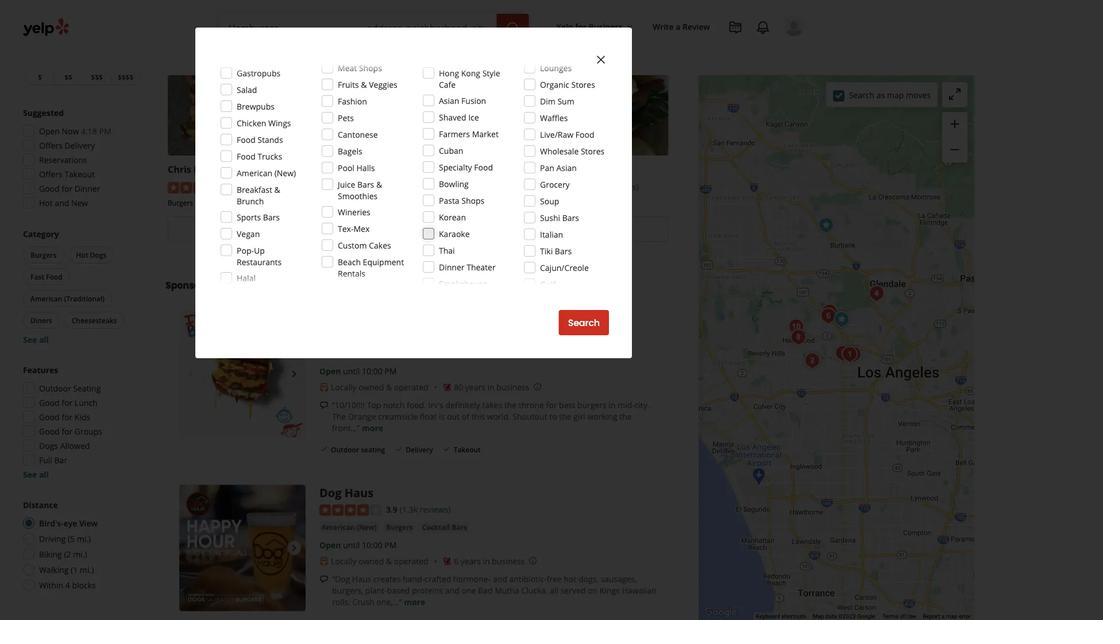 Task type: vqa. For each thing, say whether or not it's contained in the screenshot.
Driving
yes



Task type: describe. For each thing, give the bounding box(es) containing it.
now for open
[[62, 126, 79, 137]]

american for american (new) button
[[322, 523, 355, 533]]

pm for "dog haus creates hand-crafted hormone- and antibiotic-free hot dogs, sausages, burgers, plant-based proteins and one bad mutha clucka, all served on kings hawaiian rolls. crush one,…"
[[385, 540, 397, 551]]

mid-
[[618, 400, 635, 411]]

to
[[550, 412, 558, 423]]

american (new) inside 'search' dialog
[[237, 168, 296, 179]]

city.
[[635, 400, 650, 411]]

search image
[[506, 21, 520, 35]]

hawaiian
[[622, 586, 657, 597]]

outdoor for outdoor seating
[[331, 445, 359, 455]]

(5
[[68, 534, 75, 545]]

previous image
[[184, 542, 198, 556]]

wholesale
[[540, 146, 579, 157]]

hong
[[439, 68, 459, 78]]

hormone-
[[454, 574, 491, 585]]

hot and new
[[39, 198, 88, 208]]

map
[[813, 614, 825, 621]]

meat
[[338, 62, 357, 73]]

(442
[[248, 182, 264, 192]]

juice bars & smoothies
[[338, 179, 382, 202]]

pasta shops
[[439, 195, 485, 206]]

16 speech v2 image for "dog
[[320, 576, 329, 585]]

burgers down category
[[30, 250, 57, 260]]

google image
[[702, 606, 740, 621]]

1 vertical spatial business
[[581, 223, 620, 236]]

hand-
[[403, 574, 425, 585]]

& inside juice bars & smoothies
[[377, 179, 382, 190]]

mi.) for walking (1 mi.)
[[80, 565, 94, 576]]

irv's burgers image
[[785, 316, 808, 339]]

(new) inside button
[[357, 523, 377, 533]]

takeout inside group
[[65, 169, 95, 180]]

terms of use
[[883, 614, 917, 621]]

in inside the "10/10!!!! top notch food. irv's definitely takes the throne for best burgers in mid-city. the orange creamsicle float is out of this world. shoutout to the girl working the front…"
[[609, 400, 616, 411]]

open up 16 locally owned v2 image
[[320, 540, 341, 551]]

cakes
[[369, 240, 391, 251]]

burger for view business
[[535, 163, 566, 176]]

korean
[[439, 212, 466, 223]]

haus for "dog
[[352, 574, 372, 585]]

until down vegan
[[234, 243, 251, 254]]

slideshow element for "10/10!!!! top notch food. irv's definitely takes the throne for best burgers in mid-city. the orange creamsicle float is out of this world. shoutout to the girl working the front…"
[[179, 311, 306, 438]]

good for kids
[[39, 412, 90, 423]]

$ button
[[25, 68, 54, 86]]

irv's burgers image
[[179, 311, 306, 438]]

keyboard shortcuts button
[[757, 613, 806, 621]]

wholesale stores
[[540, 146, 605, 157]]

float
[[420, 412, 437, 423]]

10:30
[[422, 243, 443, 254]]

business categories element
[[218, 41, 805, 75]]

1 horizontal spatial delivery
[[406, 445, 433, 455]]

open down the 'italian'
[[552, 243, 574, 254]]

haus for dog
[[345, 486, 374, 502]]

(1.3k reviews) for view business
[[588, 182, 639, 192]]

offers delivery
[[39, 140, 95, 151]]

live/raw food
[[540, 129, 595, 140]]

until left 10:30
[[403, 243, 420, 254]]

map data ©2023 google
[[813, 614, 876, 621]]

4:18
[[81, 126, 97, 137]]

pan
[[540, 162, 555, 173]]

for inside the "10/10!!!! top notch food. irv's definitely takes the throne for best burgers in mid-city. the orange creamsicle float is out of this world. shoutout to the girl working the front…"
[[547, 400, 557, 411]]

good for good for dinner
[[39, 183, 60, 194]]

& up notch
[[386, 382, 392, 393]]

write a review link
[[649, 16, 715, 37]]

operated for food.
[[394, 382, 429, 393]]

review
[[683, 21, 711, 32]]

0 vertical spatial burgers button
[[23, 247, 64, 264]]

burgers down 4.1 star rating image on the top of the page
[[508, 198, 533, 208]]

16 info v2 image
[[253, 281, 262, 290]]

dim sum
[[540, 96, 575, 107]]

4.5 (442 reviews)
[[235, 182, 297, 192]]

keyboard
[[757, 614, 781, 621]]

american inside 'search' dialog
[[237, 168, 273, 179]]

owned for haus
[[359, 557, 384, 567]]

free
[[547, 574, 562, 585]]

burgers,
[[338, 198, 365, 208]]

years for 80
[[466, 382, 486, 393]]

for for kids
[[62, 412, 73, 423]]

for for dinner
[[62, 183, 73, 194]]

trophies burger club image
[[788, 326, 811, 349]]

cocktail
[[422, 523, 450, 533]]

16 checkmark v2 image for delivery
[[395, 445, 404, 454]]

diners
[[30, 316, 52, 325]]

delivery inside group
[[65, 140, 95, 151]]

see all button for features
[[23, 469, 49, 480]]

farmers market
[[439, 129, 499, 139]]

more link for proteins
[[404, 597, 426, 608]]

walking
[[39, 565, 69, 576]]

now for order
[[252, 223, 272, 236]]

american (traditional) button
[[23, 290, 112, 308]]

midnight
[[253, 243, 286, 254]]

open up 16 locally owned v2 icon
[[320, 366, 341, 377]]

bird's-
[[39, 518, 64, 529]]

yelp
[[557, 21, 574, 32]]

reviews) up cocktail
[[420, 505, 451, 516]]

locally owned & operated for creates
[[331, 557, 429, 567]]

pm down karaoke
[[445, 243, 457, 254]]

all inside "dog haus creates hand-crafted hormone- and antibiotic-free hot dogs, sausages, burgers, plant-based proteins and one bad mutha clucka, all served on kings hawaiian rolls. crush one,…"
[[550, 586, 559, 597]]

projects image
[[729, 21, 743, 35]]

food down chicken
[[237, 134, 256, 145]]

open until 10:30 pm
[[380, 243, 457, 254]]

hot dogs button
[[69, 247, 114, 264]]

dogs,
[[579, 574, 599, 585]]

burger for order now
[[364, 163, 395, 176]]

2 horizontal spatial and
[[493, 574, 508, 585]]

good for good for kids
[[39, 412, 60, 423]]

mi.) for biking (2 mi.)
[[73, 549, 87, 560]]

reviews) up view business link
[[608, 182, 639, 192]]

more for the
[[362, 423, 384, 434]]

more link for the
[[362, 423, 384, 434]]

until down american (new) link
[[343, 540, 360, 551]]

search as map moves
[[850, 90, 931, 100]]

allowed
[[60, 441, 90, 452]]

food up wholesale stores
[[576, 129, 595, 140]]

burgers link
[[384, 522, 416, 534]]

antibiotic-
[[510, 574, 547, 585]]

fast inside burgers, fast food order now
[[367, 198, 380, 208]]

hot dogs
[[76, 250, 106, 260]]

4 star rating image
[[338, 182, 400, 194]]

for for groups
[[62, 426, 73, 437]]

burgers inside "burgers" link
[[386, 523, 413, 533]]

bowling
[[439, 179, 469, 189]]

juicy j's image
[[843, 344, 866, 367]]

search for search as map moves
[[850, 90, 875, 100]]

user actions element
[[548, 14, 821, 85]]

view business link
[[508, 217, 669, 242]]

©2023
[[839, 614, 856, 621]]

hollywood burger image
[[818, 305, 841, 328]]

chris
[[168, 163, 191, 176]]

16 checkmark v2 image for outdoor seating
[[320, 445, 329, 454]]

(new) inside 'search' dialog
[[275, 168, 296, 179]]

2 vertical spatial and
[[446, 586, 460, 597]]

(1.3k reviews) up cocktail
[[400, 505, 451, 516]]

slideshow element for "dog haus creates hand-crafted hormone- and antibiotic-free hot dogs, sausages, burgers, plant-based proteins and one bad mutha clucka, all served on kings hawaiian rolls. crush one,…"
[[179, 486, 306, 612]]

years for 6
[[461, 557, 481, 567]]

16 chevron down v2 image
[[626, 22, 635, 31]]

dogs inside button
[[90, 250, 106, 260]]

shops for pasta shops
[[462, 195, 485, 206]]

seating
[[73, 383, 101, 394]]

american (new) inside button
[[322, 523, 377, 533]]

burgers down 4.5 star rating image
[[168, 198, 193, 208]]

1 vertical spatial of
[[900, 614, 906, 621]]

0 horizontal spatial and
[[55, 198, 69, 208]]

good for good for lunch
[[39, 398, 60, 409]]

10:00 for haus
[[362, 540, 383, 551]]

2 horizontal spatial the
[[620, 412, 632, 423]]

n'
[[194, 163, 203, 176]]

cassell's hamburgers image
[[839, 344, 862, 367]]

hook burger link
[[508, 163, 566, 176]]

chris n' eddy's
[[168, 163, 234, 176]]

sum
[[558, 96, 575, 107]]

16 checkmark v2 image
[[443, 445, 452, 454]]

american for the american (traditional) button
[[30, 294, 62, 304]]

dinner inside 'search' dialog
[[439, 262, 465, 273]]

shops for meat shops
[[359, 62, 382, 73]]

outdoor seating
[[331, 445, 385, 455]]

in for 6 years in business
[[483, 557, 490, 567]]

bird's-eye view
[[39, 518, 98, 529]]

$$$$ button
[[111, 68, 140, 86]]

mi.) for driving (5 mi.)
[[77, 534, 91, 545]]

see all for category
[[23, 334, 49, 345]]

0 vertical spatial view
[[557, 223, 578, 236]]

pop-up restaurants
[[237, 245, 282, 268]]

wilshire
[[509, 349, 539, 360]]

bad
[[478, 586, 493, 597]]

10:00 for top
[[362, 366, 383, 377]]

food right specialty at the top of page
[[475, 162, 493, 173]]

dim
[[540, 96, 556, 107]]

all for category
[[39, 334, 49, 345]]

full
[[39, 455, 52, 466]]

on
[[588, 586, 598, 597]]

see all button for category
[[23, 334, 49, 345]]

proteins
[[412, 586, 443, 597]]

hook
[[508, 163, 532, 176]]

category
[[23, 229, 59, 239]]

stores for organic stores
[[572, 79, 596, 90]]

open left the pop-
[[210, 243, 232, 254]]

pm for reservations
[[99, 126, 111, 137]]

definitely
[[446, 400, 481, 411]]

results
[[217, 280, 251, 292]]

16 locally owned v2 image
[[320, 558, 329, 567]]

pm for "10/10!!!! top notch food. irv's definitely takes the throne for best burgers in mid-city. the orange creamsicle float is out of this world. shoutout to the girl working the front…"
[[385, 366, 397, 377]]

open until 10:00 pm for "dog
[[320, 540, 397, 551]]

sushi
[[540, 212, 561, 223]]

reviews) up pasta in the top left of the page
[[438, 182, 469, 192]]

business inside button
[[589, 21, 623, 32]]

clucka,
[[522, 586, 548, 597]]

tiki bars
[[540, 246, 572, 257]]

(1
[[71, 565, 78, 576]]

hot
[[564, 574, 577, 585]]

"dog
[[332, 574, 350, 585]]

locally for "dog
[[331, 557, 357, 567]]

hot for hot and new
[[39, 198, 53, 208]]

soup
[[540, 196, 560, 207]]

good for dinner
[[39, 183, 100, 194]]

until up "10/10!!!!
[[343, 366, 360, 377]]

offers for offers delivery
[[39, 140, 62, 151]]

halls
[[357, 162, 375, 173]]

food down food stands on the left top of page
[[237, 151, 256, 162]]

brewpubs
[[237, 101, 275, 112]]

reviews) right (442
[[266, 182, 297, 192]]

close image
[[595, 53, 608, 67]]

previous image
[[184, 368, 198, 382]]

a for write
[[676, 21, 681, 32]]

equipment
[[363, 257, 404, 268]]

owned for top
[[359, 382, 384, 393]]

kings
[[600, 586, 620, 597]]

bars for cocktail
[[452, 523, 467, 533]]

see for features
[[23, 469, 37, 480]]

cassell's hamburgers image
[[839, 344, 862, 367]]

business for the
[[497, 382, 530, 393]]

& up the creates
[[386, 557, 392, 567]]

bars for tiki
[[555, 246, 572, 257]]

monty's good burger image
[[832, 342, 855, 365]]

1 vertical spatial asian
[[557, 162, 577, 173]]

fast inside button
[[30, 272, 44, 282]]

0 horizontal spatial dogs
[[39, 441, 58, 452]]



Task type: locate. For each thing, give the bounding box(es) containing it.
shaved
[[439, 112, 467, 123]]

operated for hand-
[[394, 557, 429, 567]]

2 order from the left
[[395, 223, 420, 236]]

burger up grocery
[[535, 163, 566, 176]]

of left use
[[900, 614, 906, 621]]

(1.3k left bowling on the top left
[[418, 182, 436, 192]]

bars right sushi
[[563, 212, 580, 223]]

& right fruits
[[361, 79, 367, 90]]

0 horizontal spatial more
[[362, 423, 384, 434]]

report a map error
[[924, 614, 972, 621]]

0 horizontal spatial dinner
[[75, 183, 100, 194]]

1 order now link from the left
[[168, 217, 329, 242]]

1 horizontal spatial map
[[947, 614, 958, 621]]

16 checkmark v2 image
[[320, 445, 329, 454], [395, 445, 404, 454]]

rolls.
[[332, 597, 351, 608]]

order up open until 10:30 pm at the left top of page
[[395, 223, 420, 236]]

0 horizontal spatial order
[[225, 223, 250, 236]]

(1.3k reviews) up pasta in the top left of the page
[[418, 182, 469, 192]]

reservations
[[39, 154, 87, 165]]

80
[[454, 382, 464, 393]]

2 open until 10:00 pm from the top
[[320, 540, 397, 551]]

within
[[39, 580, 63, 591]]

1 horizontal spatial fast
[[367, 198, 380, 208]]

(new) down the trucks
[[275, 168, 296, 179]]

pop-
[[237, 245, 254, 256]]

1 vertical spatial fast
[[30, 272, 44, 282]]

fast
[[367, 198, 380, 208], [30, 272, 44, 282]]

16 years in business v2 image
[[443, 558, 452, 567]]

asian fusion
[[439, 95, 487, 106]]

tex-mex
[[338, 223, 370, 234]]

0 horizontal spatial the
[[505, 400, 517, 411]]

1 vertical spatial burgers button
[[384, 522, 416, 534]]

1 horizontal spatial view
[[557, 223, 578, 236]]

map right as
[[888, 90, 905, 100]]

eye
[[64, 518, 77, 529]]

good for good for groups
[[39, 426, 60, 437]]

slideshow element
[[179, 311, 306, 438], [179, 486, 306, 612]]

business right the 'italian'
[[581, 223, 620, 236]]

1 see all from the top
[[23, 334, 49, 345]]

0 vertical spatial (new)
[[275, 168, 296, 179]]

1 horizontal spatial american (new)
[[322, 523, 377, 533]]

ice
[[469, 112, 479, 123]]

(new) down 3.9 star rating image
[[357, 523, 377, 533]]

american down fast food button
[[30, 294, 62, 304]]

1 vertical spatial delivery
[[406, 445, 433, 455]]

for down the offers takeout
[[62, 183, 73, 194]]

more down orange
[[362, 423, 384, 434]]

& down nexx burger link
[[377, 179, 382, 190]]

0 vertical spatial shops
[[359, 62, 382, 73]]

0 vertical spatial 10:00
[[362, 366, 383, 377]]

1 vertical spatial more link
[[404, 597, 426, 608]]

1 see all button from the top
[[23, 334, 49, 345]]

next image
[[287, 368, 301, 382]]

1 slideshow element from the top
[[179, 311, 306, 438]]

the down the best
[[560, 412, 572, 423]]

yelp for business
[[557, 21, 623, 32]]

0 horizontal spatial hot
[[39, 198, 53, 208]]

front…"
[[332, 423, 360, 434]]

vegan
[[237, 229, 260, 239]]

fast up american (traditional)
[[30, 272, 44, 282]]

16 checkmark v2 image left outdoor seating
[[320, 445, 329, 454]]

offers up reservations
[[39, 140, 62, 151]]

dogs up (traditional)
[[90, 250, 106, 260]]

group containing features
[[20, 365, 143, 481]]

style
[[483, 68, 501, 78]]

1 see from the top
[[23, 334, 37, 345]]

chris n' eddy's image
[[831, 308, 854, 331], [831, 308, 854, 331]]

for for lunch
[[62, 398, 73, 409]]

1 vertical spatial owned
[[359, 557, 384, 567]]

2 vertical spatial all
[[550, 586, 559, 597]]

2 see all button from the top
[[23, 469, 49, 480]]

1 vertical spatial all
[[39, 469, 49, 480]]

of down definitely
[[462, 412, 470, 423]]

1 vertical spatial mi.)
[[73, 549, 87, 560]]

2 order now link from the left
[[338, 217, 499, 242]]

0 vertical spatial asian
[[439, 95, 460, 106]]

4
[[65, 580, 70, 591]]

"10/10!!!! top notch food. irv's definitely takes the throne for best burgers in mid-city. the orange creamsicle float is out of this world. shoutout to the girl working the front…"
[[332, 400, 650, 434]]

1 vertical spatial slideshow element
[[179, 486, 306, 612]]

good up the good for kids
[[39, 398, 60, 409]]

see all for features
[[23, 469, 49, 480]]

1 horizontal spatial burgers button
[[384, 522, 416, 534]]

1 burger from the left
[[364, 163, 395, 176]]

now up offers delivery
[[62, 126, 79, 137]]

mex
[[354, 223, 370, 234]]

0 vertical spatial locally owned & operated
[[331, 382, 429, 393]]

1 vertical spatial see all
[[23, 469, 49, 480]]

chicken wings
[[237, 118, 291, 129]]

stores up sum in the right of the page
[[572, 79, 596, 90]]

pool
[[338, 162, 355, 173]]

0 vertical spatial open until 10:00 pm
[[320, 366, 397, 377]]

takes
[[483, 400, 503, 411]]

see all down diners button
[[23, 334, 49, 345]]

$$ button
[[54, 68, 83, 86]]

bars inside juice bars & smoothies
[[358, 179, 374, 190]]

now up 10:30
[[423, 223, 442, 236]]

2 locally from the top
[[331, 557, 357, 567]]

see all down full
[[23, 469, 49, 480]]

1 vertical spatial american
[[30, 294, 62, 304]]

asian down wholesale stores
[[557, 162, 577, 173]]

food inside burgers, fast food order now
[[382, 198, 398, 208]]

years right 6
[[461, 557, 481, 567]]

outdoor up good for lunch
[[39, 383, 71, 394]]

option group containing distance
[[20, 500, 143, 595]]

0 horizontal spatial shops
[[359, 62, 382, 73]]

1 horizontal spatial the
[[560, 412, 572, 423]]

dog haus
[[320, 486, 374, 502]]

option group
[[20, 500, 143, 595]]

1 vertical spatial american (new)
[[322, 523, 377, 533]]

(1.3k reviews) for order now
[[418, 182, 469, 192]]

1 vertical spatial stores
[[581, 146, 605, 157]]

1 open until 10:00 pm from the top
[[320, 366, 397, 377]]

0 horizontal spatial outdoor
[[39, 383, 71, 394]]

open until 10:00 pm down american (new) button
[[320, 540, 397, 551]]

2 slideshow element from the top
[[179, 486, 306, 612]]

burgers button down category
[[23, 247, 64, 264]]

0 vertical spatial map
[[888, 90, 905, 100]]

0 vertical spatial hot
[[39, 198, 53, 208]]

sports
[[237, 212, 261, 223]]

order
[[225, 223, 250, 236], [395, 223, 420, 236]]

(1.3k reviews)
[[418, 182, 469, 192], [588, 182, 639, 192], [400, 505, 451, 516]]

lunch
[[75, 398, 98, 409]]

$
[[38, 72, 42, 82]]

dogs
[[90, 250, 106, 260], [39, 441, 58, 452]]

1 operated from the top
[[394, 382, 429, 393]]

16 years in business v2 image
[[443, 383, 452, 393]]

chris n' eddy's link
[[168, 163, 234, 176]]

1 locally from the top
[[331, 382, 357, 393]]

throne
[[519, 400, 544, 411]]

view down sushi bars
[[557, 223, 578, 236]]

bagels
[[338, 146, 363, 157]]

open now 4:18 pm
[[39, 126, 111, 137]]

locally owned & operated up the creates
[[331, 557, 429, 567]]

hot down good for dinner
[[39, 198, 53, 208]]

bars inside "button"
[[452, 523, 467, 533]]

16 locally owned v2 image
[[320, 383, 329, 393]]

for for business
[[576, 21, 587, 32]]

1 vertical spatial dogs
[[39, 441, 58, 452]]

moves
[[907, 90, 931, 100]]

0 vertical spatial of
[[462, 412, 470, 423]]

1 offers from the top
[[39, 140, 62, 151]]

1 vertical spatial search
[[568, 317, 600, 330]]

4.1 star rating image
[[508, 182, 570, 194]]

for inside button
[[576, 21, 587, 32]]

the up world.
[[505, 400, 517, 411]]

see down diners button
[[23, 334, 37, 345]]

2 offers from the top
[[39, 169, 62, 180]]

1 vertical spatial (new)
[[357, 523, 377, 533]]

report a map error link
[[924, 614, 972, 621]]

bars up cajun/creole
[[555, 246, 572, 257]]

2 see from the top
[[23, 469, 37, 480]]

& right (442
[[275, 184, 280, 195]]

american
[[237, 168, 273, 179], [30, 294, 62, 304], [322, 523, 355, 533]]

bars right sports
[[263, 212, 280, 223]]

see all
[[23, 334, 49, 345], [23, 469, 49, 480]]

pm down "burgers" link
[[385, 540, 397, 551]]

offers down reservations
[[39, 169, 62, 180]]

live/raw
[[540, 129, 574, 140]]

operated up the food. at left
[[394, 382, 429, 393]]

group containing category
[[21, 228, 143, 346]]

1 vertical spatial offers
[[39, 169, 62, 180]]

burger up 4 star rating image
[[364, 163, 395, 176]]

american (new) down 3.9 star rating image
[[322, 523, 377, 533]]

1 vertical spatial open until 10:00 pm
[[320, 540, 397, 551]]

mi.) right (2
[[73, 549, 87, 560]]

american (new) button
[[320, 522, 379, 534]]

hot for hot dogs
[[76, 250, 88, 260]]

dog haus image
[[179, 486, 306, 612]]

0 vertical spatial business
[[589, 21, 623, 32]]

crafted
[[425, 574, 452, 585]]

0 horizontal spatial delivery
[[65, 140, 95, 151]]

1 horizontal spatial dinner
[[439, 262, 465, 273]]

zoom out image
[[949, 143, 963, 157]]

1 vertical spatial a
[[942, 614, 945, 621]]

one,…"
[[377, 597, 402, 608]]

for the win image
[[819, 301, 842, 324]]

0 horizontal spatial more link
[[362, 423, 384, 434]]

crush
[[353, 597, 375, 608]]

order down sports
[[225, 223, 250, 236]]

see all button down full
[[23, 469, 49, 480]]

google
[[858, 614, 876, 621]]

0 vertical spatial owned
[[359, 382, 384, 393]]

1 horizontal spatial (new)
[[357, 523, 377, 533]]

0 vertical spatial locally
[[331, 382, 357, 393]]

1 horizontal spatial burger
[[535, 163, 566, 176]]

business
[[589, 21, 623, 32], [581, 223, 620, 236]]

see for category
[[23, 334, 37, 345]]

outdoor inside group
[[39, 383, 71, 394]]

order now link for nexx burger
[[338, 217, 499, 242]]

locally owned & operated for notch
[[331, 382, 429, 393]]

1 vertical spatial outdoor
[[331, 445, 359, 455]]

expand map image
[[949, 87, 963, 101]]

1 16 checkmark v2 image from the left
[[320, 445, 329, 454]]

3 good from the top
[[39, 412, 60, 423]]

1 vertical spatial operated
[[394, 557, 429, 567]]

1 horizontal spatial a
[[942, 614, 945, 621]]

map for moves
[[888, 90, 905, 100]]

10:00 down american (new) button
[[362, 540, 383, 551]]

tex-
[[338, 223, 354, 234]]

features
[[23, 365, 58, 376]]

view right eye
[[79, 518, 98, 529]]

takeout right 16 checkmark v2 image
[[454, 445, 481, 455]]

good for groups
[[39, 426, 102, 437]]

custom
[[338, 240, 367, 251]]

(1.3k right grocery
[[588, 182, 606, 192]]

map for error
[[947, 614, 958, 621]]

plant-
[[366, 586, 387, 597]]

2 good from the top
[[39, 398, 60, 409]]

locally up "10/10!!!!
[[331, 382, 357, 393]]

0 vertical spatial delivery
[[65, 140, 95, 151]]

2 16 speech v2 image from the top
[[320, 576, 329, 585]]

1 owned from the top
[[359, 382, 384, 393]]

order now link
[[168, 217, 329, 242], [338, 217, 499, 242]]

0 vertical spatial outdoor
[[39, 383, 71, 394]]

breakfast & brunch
[[237, 184, 280, 207]]

restaurants
[[237, 257, 282, 268]]

0 horizontal spatial search
[[568, 317, 600, 330]]

(1.3k reviews) link
[[400, 504, 451, 516]]

2 vertical spatial american
[[322, 523, 355, 533]]

sponsored
[[166, 280, 215, 292]]

1 horizontal spatial 16 checkmark v2 image
[[395, 445, 404, 454]]

2 horizontal spatial now
[[423, 223, 442, 236]]

1 vertical spatial view
[[79, 518, 98, 529]]

and left one
[[446, 586, 460, 597]]

open down suggested
[[39, 126, 60, 137]]

hot inside button
[[76, 250, 88, 260]]

(1.3k for view business
[[588, 182, 606, 192]]

nexx burger image
[[973, 450, 996, 473]]

pm up notch
[[385, 366, 397, 377]]

None search field
[[220, 14, 532, 41]]

1 horizontal spatial takeout
[[454, 445, 481, 455]]

a for report
[[942, 614, 945, 621]]

1 locally owned & operated from the top
[[331, 382, 429, 393]]

info icon image
[[533, 383, 542, 392], [533, 383, 542, 392], [529, 557, 538, 566], [529, 557, 538, 566]]

map left error
[[947, 614, 958, 621]]

irv's burgers image
[[802, 350, 825, 373], [802, 350, 825, 373]]

good down good for lunch
[[39, 412, 60, 423]]

of inside the "10/10!!!! top notch food. irv's definitely takes the throne for best burgers in mid-city. the orange creamsicle float is out of this world. shoutout to the girl working the front…"
[[462, 412, 470, 423]]

0 vertical spatial dogs
[[90, 250, 106, 260]]

0 horizontal spatial american (new)
[[237, 168, 296, 179]]

the down the mid-
[[620, 412, 632, 423]]

see all button down diners button
[[23, 334, 49, 345]]

notifications image
[[757, 21, 770, 35]]

bars for sports
[[263, 212, 280, 223]]

0 vertical spatial all
[[39, 334, 49, 345]]

in for 80 years in business
[[488, 382, 495, 393]]

custom cakes
[[338, 240, 391, 251]]

a right write
[[676, 21, 681, 32]]

top
[[367, 400, 381, 411]]

1 vertical spatial takeout
[[454, 445, 481, 455]]

1 10:00 from the top
[[362, 366, 383, 377]]

food inside fast food button
[[46, 272, 62, 282]]

good up dogs allowed
[[39, 426, 60, 437]]

(new)
[[275, 168, 296, 179], [357, 523, 377, 533]]

locally for "10/10!!!!
[[331, 382, 357, 393]]

all down diners button
[[39, 334, 49, 345]]

0 vertical spatial and
[[55, 198, 69, 208]]

$$$ button
[[83, 68, 111, 86]]

0 horizontal spatial now
[[62, 126, 79, 137]]

0 vertical spatial years
[[466, 382, 486, 393]]

zoom in image
[[949, 117, 963, 131]]

and down good for dinner
[[55, 198, 69, 208]]

fruits
[[338, 79, 359, 90]]

delivery left 16 checkmark v2 image
[[406, 445, 433, 455]]

now down sports bars
[[252, 223, 272, 236]]

business for antibiotic-
[[492, 557, 525, 567]]

16 speech v2 image
[[320, 401, 329, 411], [320, 576, 329, 585]]

1 good from the top
[[39, 183, 60, 194]]

shops up fruits & veggies
[[359, 62, 382, 73]]

0 vertical spatial operated
[[394, 382, 429, 393]]

2 operated from the top
[[394, 557, 429, 567]]

search
[[850, 90, 875, 100], [568, 317, 600, 330]]

3.9 link
[[386, 504, 398, 516]]

outdoor for outdoor seating
[[39, 383, 71, 394]]

1 horizontal spatial hot
[[76, 250, 88, 260]]

stores for wholesale stores
[[581, 146, 605, 157]]

for up to
[[547, 400, 557, 411]]

for
[[576, 21, 587, 32], [62, 183, 73, 194], [62, 398, 73, 409], [547, 400, 557, 411], [62, 412, 73, 423], [62, 426, 73, 437]]

and up the mutha
[[493, 574, 508, 585]]

1 vertical spatial see all button
[[23, 469, 49, 480]]

group
[[20, 107, 143, 212], [943, 112, 968, 163], [21, 228, 143, 346], [20, 365, 143, 481]]

dogs up full
[[39, 441, 58, 452]]

0 horizontal spatial 16 checkmark v2 image
[[320, 445, 329, 454]]

food down 4 star rating image
[[382, 198, 398, 208]]

a
[[676, 21, 681, 32], [942, 614, 945, 621]]

search dialog
[[0, 0, 1104, 621]]

1 vertical spatial see
[[23, 469, 37, 480]]

1 vertical spatial shops
[[462, 195, 485, 206]]

$$
[[65, 72, 72, 82]]

business up antibiotic-
[[492, 557, 525, 567]]

1 vertical spatial more
[[404, 597, 426, 608]]

bars for sushi
[[563, 212, 580, 223]]

2 owned from the top
[[359, 557, 384, 567]]

0 vertical spatial see all button
[[23, 334, 49, 345]]

0 horizontal spatial order now link
[[168, 217, 329, 242]]

takeout up good for dinner
[[65, 169, 95, 180]]

0 horizontal spatial map
[[888, 90, 905, 100]]

all for features
[[39, 469, 49, 480]]

2 locally owned & operated from the top
[[331, 557, 429, 567]]

open until 10:00 pm up "10/10!!!!
[[320, 366, 397, 377]]

1 vertical spatial in
[[609, 400, 616, 411]]

specialty
[[439, 162, 472, 173]]

offers for offers takeout
[[39, 169, 62, 180]]

1 horizontal spatial now
[[252, 223, 272, 236]]

1 horizontal spatial more
[[404, 597, 426, 608]]

0 vertical spatial american
[[237, 168, 273, 179]]

blocks
[[72, 580, 96, 591]]

4 good from the top
[[39, 426, 60, 437]]

(1.3k right 3.9 on the bottom left of the page
[[400, 505, 418, 516]]

open up the equipment
[[380, 243, 401, 254]]

american up (442
[[237, 168, 273, 179]]

(1.3k for order now
[[418, 182, 436, 192]]

& inside breakfast & brunch
[[275, 184, 280, 195]]

terms of use link
[[883, 614, 917, 621]]

groups
[[75, 426, 102, 437]]

mi.) right (5
[[77, 534, 91, 545]]

2 burger from the left
[[535, 163, 566, 176]]

16 speech v2 image for "10/10!!!!
[[320, 401, 329, 411]]

3.9 star rating image
[[320, 505, 382, 517]]

view business
[[557, 223, 620, 236]]

food up american (traditional)
[[46, 272, 62, 282]]

order inside burgers, fast food order now
[[395, 223, 420, 236]]

haus up 3.9 star rating image
[[345, 486, 374, 502]]

cafe
[[439, 79, 456, 90]]

0 horizontal spatial (new)
[[275, 168, 296, 179]]

bar
[[54, 455, 67, 466]]

bars for juice
[[358, 179, 374, 190]]

write
[[653, 21, 674, 32]]

2 see all from the top
[[23, 469, 49, 480]]

american (traditional)
[[30, 294, 105, 304]]

0 horizontal spatial a
[[676, 21, 681, 32]]

4.5 star rating image
[[168, 182, 230, 194]]

1 horizontal spatial outdoor
[[331, 445, 359, 455]]

hook burger
[[508, 163, 566, 176]]

american (new)
[[237, 168, 296, 179], [322, 523, 377, 533]]

1 order from the left
[[225, 223, 250, 236]]

more link down orange
[[362, 423, 384, 434]]

dog haus link
[[320, 486, 374, 502]]

sushi bars
[[540, 212, 580, 223]]

now inside burgers, fast food order now
[[423, 223, 442, 236]]

hook burger image
[[815, 214, 838, 237]]

business
[[497, 382, 530, 393], [492, 557, 525, 567]]

1 16 speech v2 image from the top
[[320, 401, 329, 411]]

1 horizontal spatial more link
[[404, 597, 426, 608]]

2 16 checkmark v2 image from the left
[[395, 445, 404, 454]]

haus inside "dog haus creates hand-crafted hormone- and antibiotic-free hot dogs, sausages, burgers, plant-based proteins and one bad mutha clucka, all served on kings hawaiian rolls. crush one,…"
[[352, 574, 372, 585]]

map region
[[556, 0, 998, 621]]

more for proteins
[[404, 597, 426, 608]]

0 vertical spatial american (new)
[[237, 168, 296, 179]]

1 horizontal spatial order
[[395, 223, 420, 236]]

asian down cafe at top left
[[439, 95, 460, 106]]

0 vertical spatial see all
[[23, 334, 49, 345]]

business left the 16 chevron down v2 image
[[589, 21, 623, 32]]

delivery down open now 4:18 pm
[[65, 140, 95, 151]]

asian
[[439, 95, 460, 106], [557, 162, 577, 173]]

2 10:00 from the top
[[362, 540, 383, 551]]

0 vertical spatial 16 speech v2 image
[[320, 401, 329, 411]]

group containing suggested
[[20, 107, 143, 212]]

diners button
[[23, 312, 60, 329]]

good for lunch
[[39, 398, 98, 409]]

next image
[[287, 542, 301, 556]]

search for search
[[568, 317, 600, 330]]

0 vertical spatial more
[[362, 423, 384, 434]]

16 speech v2 image left "dog
[[320, 576, 329, 585]]

golf
[[540, 279, 556, 290]]

1 horizontal spatial asian
[[557, 162, 577, 173]]

mid-wilshire
[[492, 349, 539, 360]]

american (new) up "4.5 (442 reviews)"
[[237, 168, 296, 179]]

1 horizontal spatial dogs
[[90, 250, 106, 260]]

order now link for chris n' eddy's
[[168, 217, 329, 242]]

is
[[439, 412, 445, 423]]

1 horizontal spatial american
[[237, 168, 273, 179]]

of
[[462, 412, 470, 423], [900, 614, 906, 621]]

cuban
[[439, 145, 464, 156]]

search inside button
[[568, 317, 600, 330]]

morrison atwater village image
[[866, 283, 889, 306]]

10:00 up the top
[[362, 366, 383, 377]]

owned up the top
[[359, 382, 384, 393]]

open until 10:00 pm for "10/10!!!!
[[320, 366, 397, 377]]

0 vertical spatial stores
[[572, 79, 596, 90]]



